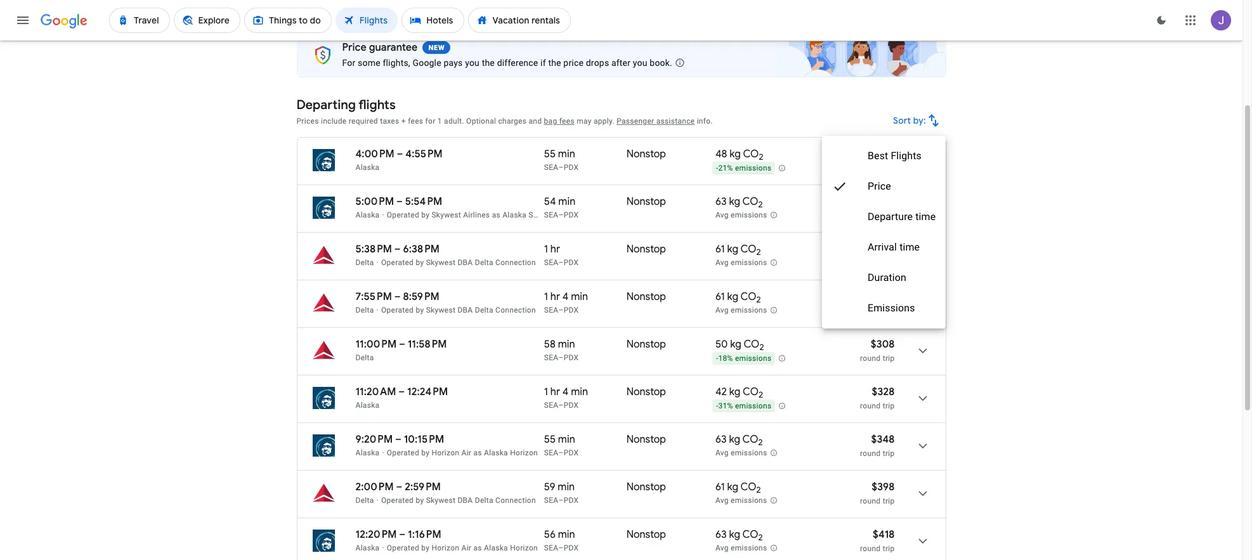 Task type: locate. For each thing, give the bounding box(es) containing it.
54 min sea – pdx
[[544, 195, 579, 220]]

- for 42
[[716, 402, 719, 411]]

total duration 58 min. element
[[544, 338, 627, 353]]

2 55 min sea – pdx from the top
[[544, 433, 579, 457]]

3 $308 from the top
[[871, 338, 895, 351]]

pdx
[[564, 163, 579, 172], [564, 211, 579, 220], [564, 258, 579, 267], [564, 306, 579, 315], [564, 353, 579, 362], [564, 401, 579, 410], [564, 449, 579, 457], [564, 496, 579, 505], [564, 544, 579, 553]]

avg emissions for $348
[[716, 449, 767, 458]]

418 US dollars text field
[[873, 529, 895, 541]]

min inside 56 min sea – pdx
[[558, 529, 575, 541]]

9 nonstop from the top
[[627, 529, 666, 541]]

1 inside '1 hr sea – pdx'
[[544, 243, 548, 256]]

trip inside "$398 round trip"
[[883, 497, 895, 506]]

2 total duration 1 hr 4 min. element from the top
[[544, 386, 627, 400]]

2 vertical spatial 63 kg co 2
[[716, 529, 763, 543]]

4 trip from the top
[[883, 402, 895, 410]]

1 operated by skywest dba delta connection from the top
[[381, 258, 536, 267]]

pdx down total duration 56 min. element
[[564, 544, 579, 553]]

56
[[544, 529, 556, 541]]

308 us dollars text field up duration
[[871, 243, 895, 256]]

6 sea from the top
[[544, 401, 559, 410]]

operated by skywest dba delta connection
[[381, 258, 536, 267], [381, 306, 536, 315], [381, 496, 536, 505]]

0 vertical spatial price
[[342, 41, 367, 54]]

round for 1:16 pm
[[860, 544, 881, 553]]

1
[[438, 117, 442, 126], [544, 243, 548, 256], [544, 291, 548, 303], [544, 386, 548, 398]]

0 horizontal spatial price
[[342, 41, 367, 54]]

pdx for 5:54 pm
[[564, 211, 579, 220]]

Arrival time: 6:38 PM. text field
[[403, 243, 440, 256]]

55 min sea – pdx
[[544, 148, 579, 172], [544, 433, 579, 457]]

co for 12:20 pm – 1:16 pm
[[743, 529, 759, 541]]

1 hr 4 min sea – pdx up 58 on the bottom left
[[544, 291, 588, 315]]

hr
[[551, 243, 560, 256], [551, 291, 560, 303], [551, 386, 560, 398]]

sea down 58 on the bottom left
[[544, 353, 559, 362]]

price guarantee
[[342, 41, 418, 54]]

1 $308 from the top
[[871, 243, 895, 256]]

0 vertical spatial  image
[[377, 258, 379, 267]]

2:00 pm – 2:59 pm
[[356, 481, 441, 494]]

7 nonstop flight. element from the top
[[627, 433, 666, 448]]

min inside 59 min sea – pdx
[[558, 481, 575, 494]]

0 vertical spatial -
[[716, 164, 719, 173]]

5:00 pm – 5:54 pm
[[356, 195, 442, 208]]

– down total duration 1 hr. element
[[559, 258, 564, 267]]

delta
[[356, 258, 374, 267], [475, 258, 494, 267], [356, 306, 374, 315], [475, 306, 494, 315], [356, 353, 374, 362], [356, 496, 374, 505], [475, 496, 494, 505]]

1 4 from the top
[[563, 291, 569, 303]]

2 55 from the top
[[544, 433, 556, 446]]

2 308 us dollars text field from the top
[[871, 338, 895, 351]]

pdx down total duration 58 min. element
[[564, 353, 579, 362]]

– down total duration 54 min. element on the top of the page
[[559, 211, 564, 220]]

total duration 1 hr 4 min. element down total duration 58 min. element
[[544, 386, 627, 400]]

departure time
[[868, 211, 936, 223]]

operated by skywest dba delta connection down the 6:38 pm text field
[[381, 258, 536, 267]]

avg
[[716, 211, 729, 220], [716, 258, 729, 267], [716, 306, 729, 315], [716, 449, 729, 458], [716, 496, 729, 505], [716, 544, 729, 553]]

total duration 54 min. element
[[544, 195, 627, 210]]

48
[[716, 148, 727, 161]]

63 kg co 2 for 56 min
[[716, 529, 763, 543]]

1 sea from the top
[[544, 163, 559, 172]]

by down 8:59 pm text field
[[416, 306, 424, 315]]

include
[[321, 117, 347, 126]]

trip down 308 us dollars text box
[[883, 306, 895, 315]]

1 vertical spatial 63
[[716, 433, 727, 446]]

+
[[401, 117, 406, 126]]

1 dba from the top
[[458, 258, 473, 267]]

2 total duration 55 min. element from the top
[[544, 433, 627, 448]]

pdx for 10:15 pm
[[564, 449, 579, 457]]

sea for 5:54 pm
[[544, 211, 559, 220]]

2 for 5:38 pm – 6:38 pm
[[757, 247, 761, 258]]

air for 10:15 pm
[[462, 449, 472, 457]]

2 connection from the top
[[496, 306, 536, 315]]

time for arrival time
[[900, 241, 920, 253]]

8:59 pm
[[403, 291, 440, 303]]

1 vertical spatial $308
[[871, 291, 895, 303]]

0 vertical spatial total duration 55 min. element
[[544, 148, 627, 162]]

min right 59
[[558, 481, 575, 494]]

$308 down emissions
[[871, 338, 895, 351]]

1 - from the top
[[716, 164, 719, 173]]

emissions
[[735, 164, 772, 173], [731, 211, 767, 220], [731, 258, 767, 267], [731, 306, 767, 315], [735, 354, 772, 363], [735, 402, 772, 411], [731, 449, 767, 458], [731, 496, 767, 505], [731, 544, 767, 553]]

42 kg co 2
[[716, 386, 763, 400]]

sea inside 59 min sea – pdx
[[544, 496, 559, 505]]

3 nonstop flight. element from the top
[[627, 243, 666, 258]]

55 for 10:15 pm
[[544, 433, 556, 446]]

61 kg co 2
[[716, 243, 761, 258], [716, 291, 761, 305], [716, 481, 761, 496]]

operated by horizon air as alaska horizon down 10:15 pm at the bottom
[[387, 449, 538, 457]]

3 hr from the top
[[551, 386, 560, 398]]

7 pdx from the top
[[564, 449, 579, 457]]

1 55 from the top
[[544, 148, 556, 161]]

$348 round trip
[[860, 433, 895, 458]]

1 vertical spatial dba
[[458, 306, 473, 315]]

11:00 pm – 11:58 pm delta
[[356, 338, 447, 362]]

0 vertical spatial operated by skywest dba delta connection
[[381, 258, 536, 267]]

1 vertical spatial -
[[716, 354, 719, 363]]

1 vertical spatial total duration 55 min. element
[[544, 433, 627, 448]]

round down $348
[[860, 449, 881, 458]]

– left arrival time: 4:55 pm. text box
[[397, 148, 403, 161]]

if
[[541, 58, 546, 68]]

5 avg emissions from the top
[[716, 496, 767, 505]]

 image
[[377, 306, 379, 315]]

1 operated by horizon air as alaska horizon from the top
[[387, 449, 538, 457]]

trip inside '$348 round trip'
[[883, 449, 895, 458]]

guarantee
[[369, 41, 418, 54]]

you
[[465, 58, 480, 68], [633, 58, 648, 68]]

avg emissions for $308
[[716, 306, 767, 315]]

min down 58 min sea – pdx
[[571, 386, 588, 398]]

the
[[482, 58, 495, 68], [548, 58, 561, 68]]

pdx up total duration 59 min. element
[[564, 449, 579, 457]]

0 vertical spatial air
[[462, 449, 472, 457]]

2 nonstop from the top
[[627, 195, 666, 208]]

co inside 50 kg co 2
[[744, 338, 760, 351]]

operated by horizon air as alaska horizon down the "1:16 pm"
[[387, 544, 538, 553]]

0 horizontal spatial the
[[482, 58, 495, 68]]

total duration 1 hr. element
[[544, 243, 627, 258]]

0 vertical spatial 61
[[716, 243, 725, 256]]

$308 down duration
[[871, 291, 895, 303]]

Arrival time: 12:24 PM. text field
[[407, 386, 448, 398]]

sort by: button
[[888, 105, 946, 136]]

min for 2:59 pm
[[558, 481, 575, 494]]

sea inside 54 min sea – pdx
[[544, 211, 559, 220]]

12:20 pm
[[356, 529, 397, 541]]

sea for 2:59 pm
[[544, 496, 559, 505]]

trip up 328 us dollars "text box"
[[883, 354, 895, 363]]

sea inside 58 min sea – pdx
[[544, 353, 559, 362]]

nonstop flight. element
[[627, 148, 666, 162], [627, 195, 666, 210], [627, 243, 666, 258], [627, 291, 666, 305], [627, 338, 666, 353], [627, 386, 666, 400], [627, 433, 666, 448], [627, 481, 666, 496], [627, 529, 666, 543]]

1 vertical spatial 61
[[716, 291, 725, 303]]

0 vertical spatial time
[[916, 211, 936, 223]]

– left arrival time: 5:54 pm. text box
[[397, 195, 403, 208]]

Arrival time: 4:55 PM. text field
[[406, 148, 443, 161]]

bag
[[544, 117, 557, 126]]

1 308 us dollars text field from the top
[[871, 243, 895, 256]]

6 pdx from the top
[[564, 401, 579, 410]]

1 vertical spatial 4
[[563, 386, 569, 398]]

1 trip from the top
[[883, 211, 895, 220]]

$308 up duration
[[871, 243, 895, 256]]

63 for 56 min
[[716, 529, 727, 541]]

1 vertical spatial 55
[[544, 433, 556, 446]]

1 63 from the top
[[716, 195, 727, 208]]

0 vertical spatial 63
[[716, 195, 727, 208]]

1 55 min sea – pdx from the top
[[544, 148, 579, 172]]

– down total duration 56 min. element
[[559, 544, 564, 553]]

2 operated by horizon air as alaska horizon from the top
[[387, 544, 538, 553]]

co for 7:55 pm – 8:59 pm
[[741, 291, 757, 303]]

charges
[[498, 117, 527, 126]]

63 kg co 2 for 54 min
[[716, 195, 763, 210]]

time right departure
[[916, 211, 936, 223]]

min down bag fees button
[[558, 148, 575, 161]]

co for 2:00 pm – 2:59 pm
[[741, 481, 757, 494]]

round for 12:24 pm
[[860, 402, 881, 410]]

6 avg from the top
[[716, 544, 729, 553]]

operated by horizon air as alaska horizon
[[387, 449, 538, 457], [387, 544, 538, 553]]

leaves seattle-tacoma international airport at 5:00 pm on saturday, november 25 and arrives at portland international airport at 5:54 pm on saturday, november 25. element
[[356, 195, 442, 208]]

min inside 58 min sea – pdx
[[558, 338, 575, 351]]

best flights
[[868, 150, 922, 162]]

1 vertical spatial hr
[[551, 291, 560, 303]]

trip down $418
[[883, 544, 895, 553]]

the right if
[[548, 58, 561, 68]]

1 total duration 55 min. element from the top
[[544, 148, 627, 162]]

9 sea from the top
[[544, 544, 559, 553]]

total duration 55 min. element
[[544, 148, 627, 162], [544, 433, 627, 448]]

min
[[558, 148, 575, 161], [559, 195, 576, 208], [571, 291, 588, 303], [558, 338, 575, 351], [571, 386, 588, 398], [558, 433, 575, 446], [558, 481, 575, 494], [558, 529, 575, 541]]

trip
[[883, 211, 895, 220], [883, 306, 895, 315], [883, 354, 895, 363], [883, 402, 895, 410], [883, 449, 895, 458], [883, 497, 895, 506], [883, 544, 895, 553]]

hr down '1 hr sea – pdx'
[[551, 291, 560, 303]]

4 nonstop from the top
[[627, 291, 666, 303]]

new
[[429, 44, 445, 52]]

6 nonstop from the top
[[627, 386, 666, 398]]

1 pdx from the top
[[564, 163, 579, 172]]

total duration 55 min. element up total duration 59 min. element
[[544, 433, 627, 448]]

min inside 54 min sea – pdx
[[559, 195, 576, 208]]

4 for 12:24 pm
[[563, 386, 569, 398]]

flights
[[891, 150, 922, 162]]

0 vertical spatial 1 hr 4 min sea – pdx
[[544, 291, 588, 315]]

4 down '1 hr sea – pdx'
[[563, 291, 569, 303]]

you right pays
[[465, 58, 480, 68]]

– down total duration 58 min. element
[[559, 353, 564, 362]]

55 min sea – pdx for 10:15 pm
[[544, 433, 579, 457]]

nonstop for 1:16 pm
[[627, 529, 666, 541]]

11:58 pm
[[408, 338, 447, 351]]

avg emissions for $418
[[716, 544, 767, 553]]

pdx down total duration 54 min. element on the top of the page
[[564, 211, 579, 220]]

4:00 pm – 4:55 pm alaska
[[356, 148, 443, 172]]

Departure time: 12:20 PM. text field
[[356, 529, 397, 541]]

price for price
[[868, 180, 891, 192]]

 image for 2:00 pm
[[377, 496, 379, 505]]

0 vertical spatial 55 min sea – pdx
[[544, 148, 579, 172]]

4 sea from the top
[[544, 306, 559, 315]]

0 vertical spatial 63 kg co 2
[[716, 195, 763, 210]]

2 vertical spatial as
[[474, 544, 482, 553]]

2 vertical spatial 61
[[716, 481, 725, 494]]

7 round from the top
[[860, 544, 881, 553]]

price inside radio item
[[868, 180, 891, 192]]

1 hr 4 min sea – pdx
[[544, 291, 588, 315], [544, 386, 588, 410]]

3 pdx from the top
[[564, 258, 579, 267]]

sea down 59
[[544, 496, 559, 505]]

 image
[[377, 258, 379, 267], [377, 496, 379, 505]]

connection
[[496, 258, 536, 267], [496, 306, 536, 315], [496, 496, 536, 505]]

pdx inside 54 min sea – pdx
[[564, 211, 579, 220]]

min right 54
[[559, 195, 576, 208]]

1 avg emissions from the top
[[716, 211, 767, 220]]

total duration 1 hr 4 min. element up total duration 58 min. element
[[544, 291, 627, 305]]

1 horizontal spatial price
[[868, 180, 891, 192]]

sea down total duration 1 hr. element
[[544, 258, 559, 267]]

optional
[[466, 117, 496, 126]]

emissions for 56 min
[[731, 544, 767, 553]]

1 vertical spatial 308 us dollars text field
[[871, 338, 895, 351]]

 image down 5:38 pm
[[377, 258, 379, 267]]

min for 4:55 pm
[[558, 148, 575, 161]]

2 air from the top
[[462, 544, 472, 553]]

sea for 1:16 pm
[[544, 544, 559, 553]]

sea down 54
[[544, 211, 559, 220]]

–
[[397, 148, 403, 161], [559, 163, 564, 172], [397, 195, 403, 208], [559, 211, 564, 220], [395, 243, 401, 256], [559, 258, 564, 267], [394, 291, 401, 303], [559, 306, 564, 315], [399, 338, 405, 351], [559, 353, 564, 362], [399, 386, 405, 398], [559, 401, 564, 410], [395, 433, 402, 446], [559, 449, 564, 457], [396, 481, 402, 494], [559, 496, 564, 505], [399, 529, 406, 541], [559, 544, 564, 553]]

8 nonstop from the top
[[627, 481, 666, 494]]

1 vertical spatial 61 kg co 2
[[716, 291, 761, 305]]

pdx inside 56 min sea – pdx
[[564, 544, 579, 553]]

co inside 48 kg co 2
[[743, 148, 759, 161]]

trip for 2:59 pm
[[883, 497, 895, 506]]

3 round from the top
[[860, 354, 881, 363]]

12:24 pm
[[407, 386, 448, 398]]

1 1 hr 4 min sea – pdx from the top
[[544, 291, 588, 315]]

3 - from the top
[[716, 402, 719, 411]]

fees right 'bag'
[[559, 117, 575, 126]]

1 air from the top
[[462, 449, 472, 457]]

$398 round trip
[[860, 481, 895, 506]]

round down 308 us dollars text box
[[860, 306, 881, 315]]

hr down 58 min sea – pdx
[[551, 386, 560, 398]]

flight details. leaves seattle-tacoma international airport at 11:00 pm on saturday, november 25 and arrives at portland international airport at 11:58 pm on saturday, november 25. image
[[908, 336, 938, 366]]

2 vertical spatial operated by skywest dba delta connection
[[381, 496, 536, 505]]

– up 58 min sea – pdx
[[559, 306, 564, 315]]

5 avg from the top
[[716, 496, 729, 505]]

9:20 pm
[[356, 433, 393, 446]]

2 fees from the left
[[559, 117, 575, 126]]

Departure time: 11:20 AM. text field
[[356, 386, 396, 398]]

trip for 11:58 pm
[[883, 354, 895, 363]]

6:38 pm
[[403, 243, 440, 256]]

Departure time: 9:20 PM. text field
[[356, 433, 393, 446]]

operated
[[387, 211, 419, 220], [381, 258, 414, 267], [381, 306, 414, 315], [387, 449, 419, 457], [381, 496, 414, 505], [387, 544, 419, 553]]

skywest for 8:59 pm
[[426, 306, 456, 315]]

2  image from the top
[[377, 496, 379, 505]]

operated down "leaves seattle-tacoma international airport at 2:00 pm on saturday, november 25 and arrives at portland international airport at 2:59 pm on saturday, november 25." element
[[381, 496, 414, 505]]

leaves seattle-tacoma international airport at 4:00 pm on saturday, november 25 and arrives at portland international airport at 4:55 pm on saturday, november 25. element
[[356, 148, 443, 161]]

61 for 59 min
[[716, 481, 725, 494]]

leaves seattle-tacoma international airport at 12:20 pm on saturday, november 25 and arrives at portland international airport at 1:16 pm on saturday, november 25. element
[[356, 529, 441, 541]]

avg for 1 hr
[[716, 258, 729, 267]]

Departure time: 11:00 PM. text field
[[356, 338, 397, 351]]

pdx inside 58 min sea – pdx
[[564, 353, 579, 362]]

1 vertical spatial 55 min sea – pdx
[[544, 433, 579, 457]]

price up round trip
[[868, 180, 891, 192]]

sea inside 56 min sea – pdx
[[544, 544, 559, 553]]

1 hr from the top
[[551, 243, 560, 256]]

3 trip from the top
[[883, 354, 895, 363]]

1 vertical spatial operated by horizon air as alaska horizon
[[387, 544, 538, 553]]

adult.
[[444, 117, 464, 126]]

as for 5:54 pm
[[492, 211, 501, 220]]

55 up 59
[[544, 433, 556, 446]]

pdx inside '1 hr sea – pdx'
[[564, 258, 579, 267]]

4 down 58 min sea – pdx
[[563, 386, 569, 398]]

3 dba from the top
[[458, 496, 473, 505]]

1 vertical spatial air
[[462, 544, 472, 553]]

fees right +
[[408, 117, 423, 126]]

5 nonstop flight. element from the top
[[627, 338, 666, 353]]

2 1 hr 4 min sea – pdx from the top
[[544, 386, 588, 410]]

$308 for 61
[[871, 291, 895, 303]]

nonstop flight. element for 12:20 pm – 1:16 pm
[[627, 529, 666, 543]]

0 vertical spatial 55
[[544, 148, 556, 161]]

operated down leaves seattle-tacoma international airport at 5:38 pm on saturday, november 25 and arrives at portland international airport at 6:38 pm on saturday, november 25. element
[[381, 258, 414, 267]]

1 vertical spatial total duration 1 hr 4 min. element
[[544, 386, 627, 400]]

2 vertical spatial -
[[716, 402, 719, 411]]

trip inside $418 round trip
[[883, 544, 895, 553]]

pdx inside 59 min sea – pdx
[[564, 496, 579, 505]]

0 vertical spatial total duration 1 hr 4 min. element
[[544, 291, 627, 305]]

4 avg emissions from the top
[[716, 449, 767, 458]]

2 vertical spatial connection
[[496, 496, 536, 505]]

trip down 328 us dollars "text box"
[[883, 402, 895, 410]]

21%
[[719, 164, 733, 173]]

operated by skywest dba delta connection down arrival time: 2:59 pm. text field
[[381, 496, 536, 505]]

– left 6:38 pm
[[395, 243, 401, 256]]

1 vertical spatial operated by skywest dba delta connection
[[381, 306, 536, 315]]

8 nonstop flight. element from the top
[[627, 481, 666, 496]]

-18% emissions
[[716, 354, 772, 363]]

1 for 12:24 pm
[[544, 386, 548, 398]]

2 inside 48 kg co 2
[[759, 152, 764, 163]]

63 for 55 min
[[716, 433, 727, 446]]

8 sea from the top
[[544, 496, 559, 505]]

sea for 4:55 pm
[[544, 163, 559, 172]]

min for 10:15 pm
[[558, 433, 575, 446]]

round inside "$398 round trip"
[[860, 497, 881, 506]]

min for 1:16 pm
[[558, 529, 575, 541]]

Arrival time: 10:15 PM. text field
[[404, 433, 444, 446]]

time
[[916, 211, 936, 223], [900, 241, 920, 253]]

flight details. leaves seattle-tacoma international airport at 9:20 pm on saturday, november 25 and arrives at portland international airport at 10:15 pm on saturday, november 25. image
[[908, 431, 938, 461]]

1 avg from the top
[[716, 211, 729, 220]]

2 vertical spatial dba
[[458, 496, 473, 505]]

2 for 5:00 pm – 5:54 pm
[[759, 199, 763, 210]]

– down 58 min sea – pdx
[[559, 401, 564, 410]]

1 61 from the top
[[716, 243, 725, 256]]

min down '1 hr sea – pdx'
[[571, 291, 588, 303]]

hr down skywest
[[551, 243, 560, 256]]

$348
[[871, 433, 895, 446]]

1 horizontal spatial fees
[[559, 117, 575, 126]]

2 vertical spatial $308
[[871, 338, 895, 351]]

2 for 7:55 pm – 8:59 pm
[[757, 295, 761, 305]]

308 US dollars text field
[[871, 243, 895, 256], [871, 338, 895, 351]]

price for price guarantee
[[342, 41, 367, 54]]

- down 42
[[716, 402, 719, 411]]

min for 11:58 pm
[[558, 338, 575, 351]]

3 avg emissions from the top
[[716, 306, 767, 315]]

0 horizontal spatial fees
[[408, 117, 423, 126]]

co for 9:20 pm – 10:15 pm
[[743, 433, 759, 446]]

5 pdx from the top
[[564, 353, 579, 362]]

1 vertical spatial price
[[868, 180, 891, 192]]

0 horizontal spatial you
[[465, 58, 480, 68]]

4 for 8:59 pm
[[563, 291, 569, 303]]

0 vertical spatial 308 us dollars text field
[[871, 243, 895, 256]]

3 operated by skywest dba delta connection from the top
[[381, 496, 536, 505]]

1 61 kg co 2 from the top
[[716, 243, 761, 258]]

2 vertical spatial 61 kg co 2
[[716, 481, 761, 496]]

you right after
[[633, 58, 648, 68]]

1 you from the left
[[465, 58, 480, 68]]

pdx down 58 min sea – pdx
[[564, 401, 579, 410]]

air
[[462, 449, 472, 457], [462, 544, 472, 553]]

2 for 2:00 pm – 2:59 pm
[[757, 485, 761, 496]]

55 min sea – pdx up 59
[[544, 433, 579, 457]]

$308 round trip up 328 us dollars "text box"
[[860, 338, 895, 363]]

– inside 54 min sea – pdx
[[559, 211, 564, 220]]

nonstop flight. element for 2:00 pm – 2:59 pm
[[627, 481, 666, 496]]

3 63 kg co 2 from the top
[[716, 529, 763, 543]]

2 operated by skywest dba delta connection from the top
[[381, 306, 536, 315]]

0 vertical spatial 4
[[563, 291, 569, 303]]

nonstop flight. element for 5:38 pm – 6:38 pm
[[627, 243, 666, 258]]

1 down '1 hr sea – pdx'
[[544, 291, 548, 303]]

for
[[342, 58, 356, 68]]

1 horizontal spatial the
[[548, 58, 561, 68]]

2 vertical spatial hr
[[551, 386, 560, 398]]

sea down 58 min sea – pdx
[[544, 401, 559, 410]]

1 63 kg co 2 from the top
[[716, 195, 763, 210]]

50 kg co 2
[[716, 338, 764, 353]]

3 61 kg co 2 from the top
[[716, 481, 761, 496]]

trip for 10:15 pm
[[883, 449, 895, 458]]

leaves seattle-tacoma international airport at 9:20 pm on saturday, november 25 and arrives at portland international airport at 10:15 pm on saturday, november 25. element
[[356, 433, 444, 446]]

min up total duration 59 min. element
[[558, 433, 575, 446]]

6 round from the top
[[860, 497, 881, 506]]

pdx down total duration 59 min. element
[[564, 496, 579, 505]]

2 avg from the top
[[716, 258, 729, 267]]

pdx for 6:38 pm
[[564, 258, 579, 267]]

2 61 kg co 2 from the top
[[716, 291, 761, 305]]

– inside 11:00 pm – 11:58 pm delta
[[399, 338, 405, 351]]

258 US dollars text field
[[872, 148, 895, 161]]

2 dba from the top
[[458, 306, 473, 315]]

skywest down arrival time: 2:59 pm. text field
[[426, 496, 456, 505]]

round down $418
[[860, 544, 881, 553]]

0 vertical spatial dba
[[458, 258, 473, 267]]

connection for 1 hr 4 min
[[496, 306, 536, 315]]

0 vertical spatial hr
[[551, 243, 560, 256]]

2 round from the top
[[860, 306, 881, 315]]

61 kg co 2 for $308
[[716, 291, 761, 305]]

55 down 'bag'
[[544, 148, 556, 161]]

2
[[759, 152, 764, 163], [759, 199, 763, 210], [757, 247, 761, 258], [757, 295, 761, 305], [760, 342, 764, 353], [759, 390, 763, 400], [759, 437, 763, 448], [757, 485, 761, 496], [759, 532, 763, 543]]

round up 328 us dollars "text box"
[[860, 354, 881, 363]]

2 trip from the top
[[883, 306, 895, 315]]

nonstop for 6:38 pm
[[627, 243, 666, 256]]

sea up 59
[[544, 449, 559, 457]]

departing
[[297, 97, 356, 113]]

2 sea from the top
[[544, 211, 559, 220]]

0 vertical spatial connection
[[496, 258, 536, 267]]

2 $308 round trip from the top
[[860, 338, 895, 363]]

0 vertical spatial 61 kg co 2
[[716, 243, 761, 258]]

42
[[716, 386, 727, 398]]

operated by skywest dba delta connection for 6:38 pm
[[381, 258, 536, 267]]

1 vertical spatial  image
[[377, 496, 379, 505]]

alaska inside 4:00 pm – 4:55 pm alaska
[[356, 163, 380, 172]]

trip down $348
[[883, 449, 895, 458]]

3 nonstop from the top
[[627, 243, 666, 256]]

round inside '$348 round trip'
[[860, 449, 881, 458]]

1  image from the top
[[377, 258, 379, 267]]

– inside '1 hr sea – pdx'
[[559, 258, 564, 267]]

learn more about price guarantee image
[[665, 48, 695, 78]]

skywest down the 6:38 pm text field
[[426, 258, 456, 267]]

5 trip from the top
[[883, 449, 895, 458]]

round down the price radio item on the right of page
[[860, 211, 881, 220]]

11:20 am – 12:24 pm alaska
[[356, 386, 448, 410]]

2 pdx from the top
[[564, 211, 579, 220]]

co for 5:38 pm – 6:38 pm
[[741, 243, 757, 256]]

– left 11:58 pm text field
[[399, 338, 405, 351]]

1 the from the left
[[482, 58, 495, 68]]

dba for 2:00 pm – 2:59 pm
[[458, 496, 473, 505]]

$258
[[872, 148, 895, 161]]

1 vertical spatial 1 hr 4 min sea – pdx
[[544, 386, 588, 410]]

round down $398 text box on the right bottom of page
[[860, 497, 881, 506]]

1 vertical spatial $308 round trip
[[860, 338, 895, 363]]

round inside "$328 round trip"
[[860, 402, 881, 410]]

1 horizontal spatial you
[[633, 58, 648, 68]]

1 connection from the top
[[496, 258, 536, 267]]

trip down the price radio item on the right of page
[[883, 211, 895, 220]]

trip down $398 text box on the right bottom of page
[[883, 497, 895, 506]]

18%
[[719, 354, 733, 363]]

7 sea from the top
[[544, 449, 559, 457]]

2 61 from the top
[[716, 291, 725, 303]]

avg for 59 min
[[716, 496, 729, 505]]

3 sea from the top
[[544, 258, 559, 267]]

emissions for 54 min
[[731, 211, 767, 220]]

$308 round trip down duration
[[860, 291, 895, 315]]

hr inside '1 hr sea – pdx'
[[551, 243, 560, 256]]

kg
[[730, 148, 741, 161], [729, 195, 740, 208], [727, 243, 739, 256], [727, 291, 739, 303], [730, 338, 742, 351], [730, 386, 741, 398], [729, 433, 740, 446], [727, 481, 739, 494], [729, 529, 740, 541]]

1 hr 4 min sea – pdx down 58 min sea – pdx
[[544, 386, 588, 410]]

flights
[[359, 97, 396, 113]]

total duration 1 hr 4 min. element
[[544, 291, 627, 305], [544, 386, 627, 400]]

1 vertical spatial connection
[[496, 306, 536, 315]]

round inside $418 round trip
[[860, 544, 881, 553]]

6 trip from the top
[[883, 497, 895, 506]]

delta inside 11:00 pm – 11:58 pm delta
[[356, 353, 374, 362]]

Arrival time: 8:59 PM. text field
[[403, 291, 440, 303]]

0 vertical spatial $308 round trip
[[860, 291, 895, 315]]

56 min sea – pdx
[[544, 529, 579, 553]]

operated down 12:20 pm – 1:16 pm
[[387, 544, 419, 553]]

2 hr from the top
[[551, 291, 560, 303]]

dba for 5:38 pm – 6:38 pm
[[458, 258, 473, 267]]

4 round from the top
[[860, 402, 881, 410]]

trip inside "$328 round trip"
[[883, 402, 895, 410]]

3 avg from the top
[[716, 306, 729, 315]]

sea down 56
[[544, 544, 559, 553]]

1 vertical spatial as
[[474, 449, 482, 457]]

– inside 11:20 am – 12:24 pm alaska
[[399, 386, 405, 398]]

skywest down 5:54 pm
[[432, 211, 461, 220]]

0 vertical spatial operated by horizon air as alaska horizon
[[387, 449, 538, 457]]

0 vertical spatial $308
[[871, 243, 895, 256]]

avg for 54 min
[[716, 211, 729, 220]]

sea up 58 on the bottom left
[[544, 306, 559, 315]]

min for 5:54 pm
[[559, 195, 576, 208]]

1 vertical spatial time
[[900, 241, 920, 253]]

kg for 7:55 pm – 8:59 pm
[[727, 291, 739, 303]]

4 nonstop flight. element from the top
[[627, 291, 666, 305]]

emissions for 59 min
[[731, 496, 767, 505]]

price
[[342, 41, 367, 54], [868, 180, 891, 192]]

co
[[743, 148, 759, 161], [743, 195, 759, 208], [741, 243, 757, 256], [741, 291, 757, 303], [744, 338, 760, 351], [743, 386, 759, 398], [743, 433, 759, 446], [741, 481, 757, 494], [743, 529, 759, 541]]

2 vertical spatial 63
[[716, 529, 727, 541]]

sea inside '1 hr sea – pdx'
[[544, 258, 559, 267]]

passenger
[[617, 117, 654, 126]]

2 nonstop flight. element from the top
[[627, 195, 666, 210]]

alaska
[[356, 163, 380, 172], [356, 211, 380, 220], [503, 211, 527, 220], [356, 401, 380, 410], [356, 449, 380, 457], [484, 449, 508, 457], [356, 544, 380, 553], [484, 544, 508, 553]]

flight details. leaves seattle-tacoma international airport at 11:20 am on saturday, november 25 and arrives at portland international airport at 12:24 pm on saturday, november 25. image
[[908, 383, 938, 414]]

arrival time
[[868, 241, 920, 253]]

prices
[[297, 117, 319, 126]]

5 round from the top
[[860, 449, 881, 458]]

9 nonstop flight. element from the top
[[627, 529, 666, 543]]

8 pdx from the top
[[564, 496, 579, 505]]

1 vertical spatial 63 kg co 2
[[716, 433, 763, 448]]

1 down 58 min sea – pdx
[[544, 386, 548, 398]]

sea up 54
[[544, 163, 559, 172]]

pdx up total duration 58 min. element
[[564, 306, 579, 315]]

0 vertical spatial as
[[492, 211, 501, 220]]

63 kg co 2
[[716, 195, 763, 210], [716, 433, 763, 448], [716, 529, 763, 543]]

1 down skywest
[[544, 243, 548, 256]]

round down 328 us dollars "text box"
[[860, 402, 881, 410]]

price up 'for'
[[342, 41, 367, 54]]

12:20 pm – 1:16 pm
[[356, 529, 441, 541]]

total duration 55 min. element down the may
[[544, 148, 627, 162]]



Task type: vqa. For each thing, say whether or not it's contained in the screenshot.
12:20 PM – 1:16 PM
yes



Task type: describe. For each thing, give the bounding box(es) containing it.
– right departure time: 9:20 pm. text field
[[395, 433, 402, 446]]

avg emissions for $398
[[716, 496, 767, 505]]

1 right for
[[438, 117, 442, 126]]

taxes
[[380, 117, 399, 126]]

1 nonstop flight. element from the top
[[627, 148, 666, 162]]

by down "10:15 pm" text box
[[421, 449, 430, 457]]

skywest for 6:38 pm
[[426, 258, 456, 267]]

63 for 54 min
[[716, 195, 727, 208]]

by down 2:59 pm on the left bottom
[[416, 496, 424, 505]]

total duration 55 min. element for 63
[[544, 433, 627, 448]]

63 kg co 2 for 55 min
[[716, 433, 763, 448]]

skywest for 2:59 pm
[[426, 496, 456, 505]]

nonstop flight. element for 5:00 pm – 5:54 pm
[[627, 195, 666, 210]]

New feature text field
[[423, 41, 451, 54]]

1 round from the top
[[860, 211, 881, 220]]

308 US dollars text field
[[871, 291, 895, 303]]

5 nonstop from the top
[[627, 338, 666, 351]]

kg inside 48 kg co 2
[[730, 148, 741, 161]]

- for 48
[[716, 164, 719, 173]]

change appearance image
[[1146, 5, 1177, 36]]

time for departure time
[[916, 211, 936, 223]]

total duration 59 min. element
[[544, 481, 627, 496]]

by down arrival time: 5:54 pm. text box
[[421, 211, 430, 220]]

7:55 pm
[[356, 291, 392, 303]]

54
[[544, 195, 556, 208]]

1 hr 4 min sea – pdx for 12:24 pm
[[544, 386, 588, 410]]

total duration 1 hr 4 min. element for 61
[[544, 291, 627, 305]]

dba for 7:55 pm – 8:59 pm
[[458, 306, 473, 315]]

operated down leaves seattle-tacoma international airport at 9:20 pm on saturday, november 25 and arrives at portland international airport at 10:15 pm on saturday, november 25. element
[[387, 449, 419, 457]]

duration
[[868, 272, 907, 284]]

co for 5:00 pm – 5:54 pm
[[743, 195, 759, 208]]

– up 54 min sea – pdx
[[559, 163, 564, 172]]

kg for 5:00 pm – 5:54 pm
[[729, 195, 740, 208]]

Arrival time: 11:58 PM. text field
[[408, 338, 447, 351]]

Departure time: 5:38 PM. text field
[[356, 243, 392, 256]]

55 for 4:55 pm
[[544, 148, 556, 161]]

$308 for 50
[[871, 338, 895, 351]]

nonstop flight. element for 9:20 pm – 10:15 pm
[[627, 433, 666, 448]]

– up 59 min sea – pdx
[[559, 449, 564, 457]]

co inside 42 kg co 2
[[743, 386, 759, 398]]

find the best price region
[[297, 0, 946, 23]]

total duration 1 hr 4 min. element for 42
[[544, 386, 627, 400]]

Arrival time: 5:54 PM. text field
[[405, 195, 442, 208]]

sort
[[893, 115, 911, 126]]

round for 10:15 pm
[[860, 449, 881, 458]]

$418
[[873, 529, 895, 541]]

operated down "leaves seattle-tacoma international airport at 7:55 pm on saturday, november 25 and arrives at portland international airport at 8:59 pm on saturday, november 25." element
[[381, 306, 414, 315]]

departure
[[868, 211, 913, 223]]

air for 1:16 pm
[[462, 544, 472, 553]]

$328 round trip
[[860, 386, 895, 410]]

total duration 55 min. element for 48
[[544, 148, 627, 162]]

2:59 pm
[[405, 481, 441, 494]]

avg for 1 hr 4 min
[[716, 306, 729, 315]]

hr for 5:38 pm – 6:38 pm
[[551, 243, 560, 256]]

31%
[[719, 402, 733, 411]]

leaves seattle-tacoma international airport at 2:00 pm on saturday, november 25 and arrives at portland international airport at 2:59 pm on saturday, november 25. element
[[356, 481, 441, 494]]

– left the "1:16 pm"
[[399, 529, 406, 541]]

– inside 56 min sea – pdx
[[559, 544, 564, 553]]

11:20 am
[[356, 386, 396, 398]]

6 nonstop flight. element from the top
[[627, 386, 666, 400]]

and
[[529, 117, 542, 126]]

$418 round trip
[[860, 529, 895, 553]]

book.
[[650, 58, 672, 68]]

leaves seattle-tacoma international airport at 7:55 pm on saturday, november 25 and arrives at portland international airport at 8:59 pm on saturday, november 25. element
[[356, 291, 440, 303]]

price radio item
[[822, 171, 946, 202]]

trip for 8:59 pm
[[883, 306, 895, 315]]

nonstop for 2:59 pm
[[627, 481, 666, 494]]

50
[[716, 338, 728, 351]]

pdx for 1:16 pm
[[564, 544, 579, 553]]

pdx for 11:58 pm
[[564, 353, 579, 362]]

$308 round trip for 61
[[860, 291, 895, 315]]

nonstop for 5:54 pm
[[627, 195, 666, 208]]

59 min sea – pdx
[[544, 481, 579, 505]]

– inside 59 min sea – pdx
[[559, 496, 564, 505]]

4 pdx from the top
[[564, 306, 579, 315]]

price
[[564, 58, 584, 68]]

by down the "1:16 pm"
[[421, 544, 430, 553]]

bag fees button
[[544, 117, 575, 126]]

2 for 12:20 pm – 1:16 pm
[[759, 532, 763, 543]]

avg for 56 min
[[716, 544, 729, 553]]

10:15 pm
[[404, 433, 444, 446]]

58
[[544, 338, 556, 351]]

2 for 9:20 pm – 10:15 pm
[[759, 437, 763, 448]]

pdx for 4:55 pm
[[564, 163, 579, 172]]

airlines
[[463, 211, 490, 220]]

2:00 pm
[[356, 481, 394, 494]]

4:00 pm
[[356, 148, 394, 161]]

1 nonstop from the top
[[627, 148, 666, 161]]

operated down leaves seattle-tacoma international airport at 5:00 pm on saturday, november 25 and arrives at portland international airport at 5:54 pm on saturday, november 25. element
[[387, 211, 419, 220]]

2 the from the left
[[548, 58, 561, 68]]

some
[[358, 58, 381, 68]]

flight details. leaves seattle-tacoma international airport at 12:20 pm on saturday, november 25 and arrives at portland international airport at 1:16 pm on saturday, november 25. image
[[908, 526, 938, 556]]

$398
[[872, 481, 895, 494]]

avg for 55 min
[[716, 449, 729, 458]]

Arrival time: 2:59 PM. text field
[[405, 481, 441, 494]]

5:00 pm
[[356, 195, 394, 208]]

learn more about tracked prices image
[[373, 0, 384, 8]]

Departure time: 4:00 PM. text field
[[356, 148, 394, 161]]

nonstop flight. element for 7:55 pm – 8:59 pm
[[627, 291, 666, 305]]

kg inside 50 kg co 2
[[730, 338, 742, 351]]

2 avg emissions from the top
[[716, 258, 767, 267]]

5:54 pm
[[405, 195, 442, 208]]

drops
[[586, 58, 609, 68]]

11:00 pm
[[356, 338, 397, 351]]

61 for 1 hr 4 min
[[716, 291, 725, 303]]

connection for 59 min
[[496, 496, 536, 505]]

alaska inside 11:20 am – 12:24 pm alaska
[[356, 401, 380, 410]]

398 US dollars text field
[[872, 481, 895, 494]]

arrival
[[868, 241, 897, 253]]

– inside 58 min sea – pdx
[[559, 353, 564, 362]]

may
[[577, 117, 592, 126]]

google
[[413, 58, 441, 68]]

Arrival time: 1:16 PM. text field
[[408, 529, 441, 541]]

emissions for 1 hr
[[731, 258, 767, 267]]

required
[[349, 117, 378, 126]]

kg for 5:38 pm – 6:38 pm
[[727, 243, 739, 256]]

emissions for 1 hr 4 min
[[731, 306, 767, 315]]

55 min sea – pdx for 4:55 pm
[[544, 148, 579, 172]]

$308 round trip for 50
[[860, 338, 895, 363]]

round for 2:59 pm
[[860, 497, 881, 506]]

Departure time: 5:00 PM. text field
[[356, 195, 394, 208]]

328 US dollars text field
[[872, 386, 895, 398]]

– left 8:59 pm
[[394, 291, 401, 303]]

by:
[[913, 115, 926, 126]]

leaves seattle-tacoma international airport at 11:20 am on saturday, november 25 and arrives at portland international airport at 12:24 pm on saturday, november 25. element
[[356, 386, 448, 398]]

operated by horizon air as alaska horizon for 12:20 pm – 1:16 pm
[[387, 544, 538, 553]]

Departure time: 7:55 PM. text field
[[356, 291, 392, 303]]

pays
[[444, 58, 463, 68]]

sea for 11:58 pm
[[544, 353, 559, 362]]

2 inside 42 kg co 2
[[759, 390, 763, 400]]

trip for 12:24 pm
[[883, 402, 895, 410]]

trip for 1:16 pm
[[883, 544, 895, 553]]

operated by skywest airlines as alaska skywest
[[387, 211, 559, 220]]

passenger assistance button
[[617, 117, 695, 126]]

58 min sea – pdx
[[544, 338, 579, 362]]

– left arrival time: 2:59 pm. text field
[[396, 481, 402, 494]]

– inside 4:00 pm – 4:55 pm alaska
[[397, 148, 403, 161]]

assistance
[[656, 117, 695, 126]]

flight details. leaves seattle-tacoma international airport at 2:00 pm on saturday, november 25 and arrives at portland international airport at 2:59 pm on saturday, november 25. image
[[908, 478, 938, 509]]

connection for 1 hr
[[496, 258, 536, 267]]

Departure time: 2:00 PM. text field
[[356, 481, 394, 494]]

- for 50
[[716, 354, 719, 363]]

2 you from the left
[[633, 58, 648, 68]]

select your sort order. menu
[[822, 136, 946, 329]]

kg inside 42 kg co 2
[[730, 386, 741, 398]]

round trip
[[860, 211, 895, 220]]

nonstop for 8:59 pm
[[627, 291, 666, 303]]

total duration 56 min. element
[[544, 529, 627, 543]]

5:38 pm – 6:38 pm
[[356, 243, 440, 256]]

61 kg co 2 for $398
[[716, 481, 761, 496]]

kg for 2:00 pm – 2:59 pm
[[727, 481, 739, 494]]

59
[[544, 481, 555, 494]]

$328
[[872, 386, 895, 398]]

1 for 6:38 pm
[[544, 243, 548, 256]]

main menu image
[[15, 13, 30, 28]]

operated by horizon air as alaska horizon for 9:20 pm – 10:15 pm
[[387, 449, 538, 457]]

1 fees from the left
[[408, 117, 423, 126]]

difference
[[497, 58, 538, 68]]

-31% emissions
[[716, 402, 772, 411]]

kg for 12:20 pm – 1:16 pm
[[729, 529, 740, 541]]

skywest
[[529, 211, 559, 220]]

operated by skywest dba delta connection for 8:59 pm
[[381, 306, 536, 315]]

sort by:
[[893, 115, 926, 126]]

48 kg co 2
[[716, 148, 764, 163]]

1 for 8:59 pm
[[544, 291, 548, 303]]

for
[[425, 117, 436, 126]]

-21% emissions
[[716, 164, 772, 173]]

leaves seattle-tacoma international airport at 5:38 pm on saturday, november 25 and arrives at portland international airport at 6:38 pm on saturday, november 25. element
[[356, 243, 440, 256]]

 image for 5:38 pm
[[377, 258, 379, 267]]

1:16 pm
[[408, 529, 441, 541]]

operated by skywest dba delta connection for 2:59 pm
[[381, 496, 536, 505]]

leaves seattle-tacoma international airport at 11:00 pm on saturday, november 25 and arrives at portland international airport at 11:58 pm on saturday, november 25. element
[[356, 338, 447, 351]]

9:20 pm – 10:15 pm
[[356, 433, 444, 446]]

round for 8:59 pm
[[860, 306, 881, 315]]

2 inside 50 kg co 2
[[760, 342, 764, 353]]

348 US dollars text field
[[871, 433, 895, 446]]

kg for 9:20 pm – 10:15 pm
[[729, 433, 740, 446]]

emissions
[[868, 302, 915, 314]]

for some flights, google pays you the difference if the price drops after you book.
[[342, 58, 672, 68]]

departing flights
[[297, 97, 396, 113]]

emissions for 55 min
[[731, 449, 767, 458]]

1 hr 4 min sea – pdx for 8:59 pm
[[544, 291, 588, 315]]

prices include required taxes + fees for 1 adult. optional charges and bag fees may apply. passenger assistance
[[297, 117, 695, 126]]

as for 10:15 pm
[[474, 449, 482, 457]]

5:38 pm
[[356, 243, 392, 256]]

by down 6:38 pm
[[416, 258, 424, 267]]

after
[[612, 58, 631, 68]]

308 us dollars text field for 50
[[871, 338, 895, 351]]

apply.
[[594, 117, 615, 126]]

4:55 pm
[[406, 148, 443, 161]]



